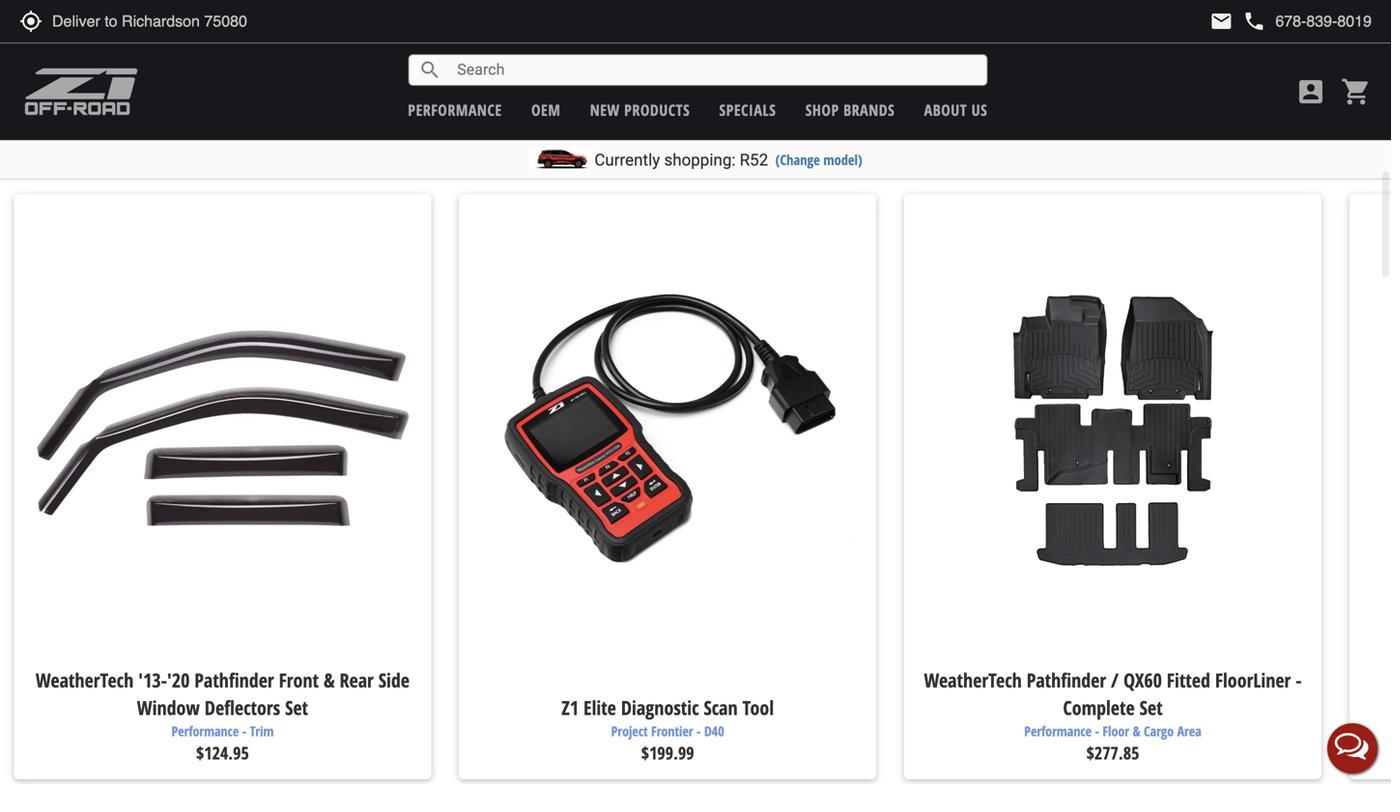 Task type: describe. For each thing, give the bounding box(es) containing it.
currently shopping: r52 (change model)
[[595, 150, 863, 170]]

- left floor
[[1095, 722, 1100, 741]]

$124.95
[[196, 742, 249, 765]]

z1 favorites
[[19, 136, 164, 178]]

(change model) link
[[776, 150, 863, 169]]

/
[[1111, 667, 1119, 694]]

phone
[[1243, 10, 1266, 33]]

window
[[137, 695, 200, 721]]

weathertech '13-'20 pathfinder front & rear side window deflectors set performance - trim $124.95
[[36, 667, 410, 765]]

set inside weathertech pathfinder / qx60 fitted floorliner - complete set performance - floor & cargo area $277.85
[[1140, 695, 1163, 721]]

cargo
[[1144, 722, 1174, 741]]

shopping_cart link
[[1337, 76, 1372, 107]]

performance inside "weathertech '13-'20 pathfinder front & rear side window deflectors set performance - trim $124.95"
[[171, 722, 239, 741]]

performance - floor & cargo area link
[[918, 722, 1309, 741]]

my_location
[[19, 10, 43, 33]]

$199.99
[[641, 742, 695, 765]]

performance inside weathertech pathfinder / qx60 fitted floorliner - complete set performance - floor & cargo area $277.85
[[1025, 722, 1092, 741]]

new products link
[[590, 100, 690, 120]]

us
[[972, 100, 988, 120]]

elite
[[584, 695, 616, 721]]

weathertech for weathertech pathfinder / qx60 fitted floorliner - complete set
[[924, 667, 1022, 694]]

oem link
[[532, 100, 561, 120]]

(change
[[776, 150, 820, 169]]

diagnostic
[[621, 695, 699, 721]]

shop
[[806, 100, 839, 120]]

$277.85
[[1087, 742, 1140, 765]]

shop brands link
[[806, 100, 895, 120]]

rear
[[340, 667, 374, 694]]

new products
[[590, 100, 690, 120]]

mail
[[1210, 10, 1234, 33]]

front
[[279, 667, 319, 694]]

qx60
[[1124, 667, 1162, 694]]

mail link
[[1210, 10, 1234, 33]]

z1 motorsports logo image
[[24, 68, 139, 116]]

- inside "weathertech '13-'20 pathfinder front & rear side window deflectors set performance - trim $124.95"
[[242, 722, 247, 741]]

currently
[[595, 150, 660, 170]]

search
[[419, 58, 442, 82]]

'13-
[[138, 667, 167, 694]]

project
[[611, 722, 648, 741]]

& inside "weathertech '13-'20 pathfinder front & rear side window deflectors set performance - trim $124.95"
[[324, 667, 335, 694]]

phone link
[[1243, 10, 1372, 33]]

specials
[[720, 100, 776, 120]]

d40
[[704, 722, 725, 741]]

oem
[[532, 100, 561, 120]]

specials link
[[720, 100, 776, 120]]

performance
[[408, 100, 502, 120]]



Task type: vqa. For each thing, say whether or not it's contained in the screenshot.
'&' in WeatherTech Pathfinder / QX60 Fitted FloorLiner - Complete Set Performance - Floor & Cargo Area $277.85
yes



Task type: locate. For each thing, give the bounding box(es) containing it.
tool
[[743, 695, 774, 721]]

account_box link
[[1291, 76, 1332, 107]]

win this truck shop now to get automatically entered image
[[0, 0, 1392, 94]]

0 horizontal spatial performance
[[171, 722, 239, 741]]

1 horizontal spatial pathfinder
[[1027, 667, 1107, 694]]

about
[[925, 100, 968, 120]]

performance link
[[408, 100, 502, 120]]

r52
[[740, 150, 769, 170]]

z1 for z1 elite diagnostic scan tool project frontier - d40 $199.99
[[562, 695, 579, 721]]

0 horizontal spatial set
[[285, 695, 308, 721]]

about us
[[925, 100, 988, 120]]

products
[[624, 100, 690, 120]]

z1 for z1 favorites
[[19, 136, 47, 178]]

z1 elite diagnostic scan tool project frontier - d40 $199.99
[[562, 695, 774, 765]]

- left "d40"
[[697, 722, 701, 741]]

fitted
[[1167, 667, 1211, 694]]

pathfinder inside weathertech pathfinder / qx60 fitted floorliner - complete set performance - floor & cargo area $277.85
[[1027, 667, 1107, 694]]

about us link
[[925, 100, 988, 120]]

trim
[[250, 722, 274, 741]]

0 vertical spatial &
[[324, 667, 335, 694]]

1 set from the left
[[285, 695, 308, 721]]

pathfinder inside "weathertech '13-'20 pathfinder front & rear side window deflectors set performance - trim $124.95"
[[195, 667, 274, 694]]

complete
[[1063, 695, 1135, 721]]

new
[[590, 100, 620, 120]]

& inside weathertech pathfinder / qx60 fitted floorliner - complete set performance - floor & cargo area $277.85
[[1133, 722, 1141, 741]]

brands
[[844, 100, 895, 120]]

set inside "weathertech '13-'20 pathfinder front & rear side window deflectors set performance - trim $124.95"
[[285, 695, 308, 721]]

side
[[379, 667, 410, 694]]

project frontier - d40 link
[[473, 722, 863, 741]]

1 vertical spatial z1
[[562, 695, 579, 721]]

pathfinder
[[195, 667, 274, 694], [1027, 667, 1107, 694]]

performance - trim link
[[27, 722, 418, 741]]

frontier
[[651, 722, 694, 741]]

performance down the complete
[[1025, 722, 1092, 741]]

0 horizontal spatial &
[[324, 667, 335, 694]]

1 horizontal spatial performance
[[1025, 722, 1092, 741]]

0 horizontal spatial weathertech
[[36, 667, 134, 694]]

- right floorliner
[[1296, 667, 1302, 694]]

1 vertical spatial &
[[1133, 722, 1141, 741]]

z1 inside z1 elite diagnostic scan tool project frontier - d40 $199.99
[[562, 695, 579, 721]]

1 pathfinder from the left
[[195, 667, 274, 694]]

floorliner
[[1216, 667, 1291, 694]]

0 vertical spatial z1
[[19, 136, 47, 178]]

scan
[[704, 695, 738, 721]]

performance up $124.95
[[171, 722, 239, 741]]

deflectors
[[205, 695, 280, 721]]

0 horizontal spatial z1
[[19, 136, 47, 178]]

2 pathfinder from the left
[[1027, 667, 1107, 694]]

set down front at the left of the page
[[285, 695, 308, 721]]

favorites
[[55, 136, 164, 178]]

'20
[[167, 667, 190, 694]]

- left trim
[[242, 722, 247, 741]]

pathfinder up the complete
[[1027, 667, 1107, 694]]

1 horizontal spatial set
[[1140, 695, 1163, 721]]

model)
[[824, 150, 863, 169]]

1 horizontal spatial z1
[[562, 695, 579, 721]]

2 weathertech from the left
[[924, 667, 1022, 694]]

z1
[[19, 136, 47, 178], [562, 695, 579, 721]]

1 horizontal spatial &
[[1133, 722, 1141, 741]]

weathertech for weathertech '13-'20 pathfinder front & rear side window deflectors set
[[36, 667, 134, 694]]

2 set from the left
[[1140, 695, 1163, 721]]

1 performance from the left
[[171, 722, 239, 741]]

1 horizontal spatial weathertech
[[924, 667, 1022, 694]]

weathertech
[[36, 667, 134, 694], [924, 667, 1022, 694]]

area
[[1178, 722, 1202, 741]]

weathertech inside weathertech pathfinder / qx60 fitted floorliner - complete set performance - floor & cargo area $277.85
[[924, 667, 1022, 694]]

& left rear
[[324, 667, 335, 694]]

pathfinder up deflectors
[[195, 667, 274, 694]]

floor
[[1103, 722, 1130, 741]]

0 horizontal spatial pathfinder
[[195, 667, 274, 694]]

account_box
[[1296, 76, 1327, 107]]

2 performance from the left
[[1025, 722, 1092, 741]]

z1 left elite
[[562, 695, 579, 721]]

- inside z1 elite diagnostic scan tool project frontier - d40 $199.99
[[697, 722, 701, 741]]

& right floor
[[1133, 722, 1141, 741]]

&
[[324, 667, 335, 694], [1133, 722, 1141, 741]]

performance
[[171, 722, 239, 741], [1025, 722, 1092, 741]]

1 weathertech from the left
[[36, 667, 134, 694]]

set
[[285, 695, 308, 721], [1140, 695, 1163, 721]]

weathertech pathfinder / qx60 fitted floorliner - complete set performance - floor & cargo area $277.85
[[924, 667, 1302, 765]]

-
[[1296, 667, 1302, 694], [242, 722, 247, 741], [697, 722, 701, 741], [1095, 722, 1100, 741]]

Search search field
[[442, 55, 987, 85]]

shopping:
[[664, 150, 736, 170]]

set up the cargo on the bottom right of page
[[1140, 695, 1163, 721]]

mail phone
[[1210, 10, 1266, 33]]

shopping_cart
[[1341, 76, 1372, 107]]

z1 left 'favorites'
[[19, 136, 47, 178]]

shop brands
[[806, 100, 895, 120]]

weathertech inside "weathertech '13-'20 pathfinder front & rear side window deflectors set performance - trim $124.95"
[[36, 667, 134, 694]]



